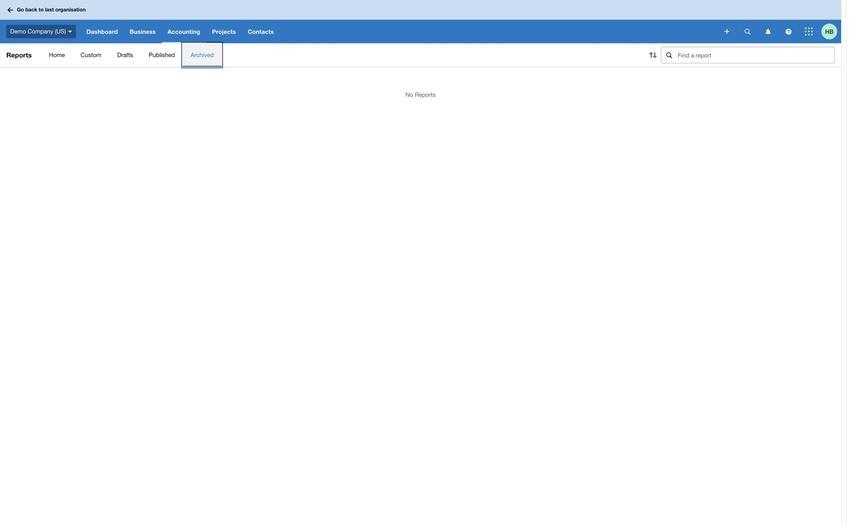 Task type: describe. For each thing, give the bounding box(es) containing it.
back
[[25, 6, 37, 13]]

no
[[406, 91, 413, 98]]

navigation containing dashboard
[[81, 20, 719, 43]]

published link
[[141, 43, 183, 67]]

home
[[49, 52, 65, 58]]

demo
[[10, 28, 26, 35]]

svg image inside go back to last organisation link
[[7, 7, 13, 12]]

demo company (us) button
[[0, 20, 81, 43]]

1 horizontal spatial reports
[[415, 91, 436, 98]]

go
[[17, 6, 24, 13]]

projects button
[[206, 20, 242, 43]]

archived link
[[183, 43, 222, 67]]

to
[[39, 6, 44, 13]]

business
[[130, 28, 156, 35]]

banner containing hb
[[0, 0, 841, 43]]

menu containing home
[[41, 43, 639, 67]]

projects
[[212, 28, 236, 35]]

drafts
[[117, 52, 133, 58]]

go back to last organisation link
[[5, 3, 90, 17]]

archived menu item
[[183, 43, 222, 67]]

contacts
[[248, 28, 274, 35]]

demo company (us)
[[10, 28, 66, 35]]

accounting button
[[162, 20, 206, 43]]



Task type: vqa. For each thing, say whether or not it's contained in the screenshot.
organisation
yes



Task type: locate. For each thing, give the bounding box(es) containing it.
organisation
[[55, 6, 86, 13]]

hb button
[[822, 20, 841, 43]]

0 vertical spatial reports
[[6, 51, 32, 59]]

svg image left go
[[7, 7, 13, 12]]

custom link
[[73, 43, 109, 67]]

menu
[[41, 43, 639, 67]]

hb
[[825, 28, 834, 35]]

None field
[[661, 47, 835, 63]]

0 horizontal spatial reports
[[6, 51, 32, 59]]

business button
[[124, 20, 162, 43]]

home link
[[41, 43, 73, 67]]

svg image
[[805, 28, 813, 35], [745, 29, 751, 34], [765, 29, 771, 34], [786, 29, 791, 34], [725, 29, 729, 34]]

no reports
[[406, 91, 436, 98]]

custom
[[81, 52, 101, 58]]

published
[[149, 52, 175, 58]]

0 horizontal spatial svg image
[[7, 7, 13, 12]]

reports down the demo
[[6, 51, 32, 59]]

dashboard
[[86, 28, 118, 35]]

svg image right (us)
[[68, 31, 72, 33]]

contacts button
[[242, 20, 280, 43]]

navigation
[[81, 20, 719, 43]]

(us)
[[55, 28, 66, 35]]

1 vertical spatial svg image
[[68, 31, 72, 33]]

svg image
[[7, 7, 13, 12], [68, 31, 72, 33]]

reports
[[6, 51, 32, 59], [415, 91, 436, 98]]

archived
[[191, 52, 214, 58]]

sort reports image
[[645, 47, 661, 63]]

Find a report text field
[[677, 47, 835, 63]]

drafts link
[[109, 43, 141, 67]]

banner
[[0, 0, 841, 43]]

go back to last organisation
[[17, 6, 86, 13]]

accounting
[[168, 28, 200, 35]]

dashboard link
[[81, 20, 124, 43]]

1 vertical spatial reports
[[415, 91, 436, 98]]

reports right no
[[415, 91, 436, 98]]

svg image inside demo company (us) popup button
[[68, 31, 72, 33]]

1 horizontal spatial svg image
[[68, 31, 72, 33]]

last
[[45, 6, 54, 13]]

0 vertical spatial svg image
[[7, 7, 13, 12]]

company
[[28, 28, 53, 35]]



